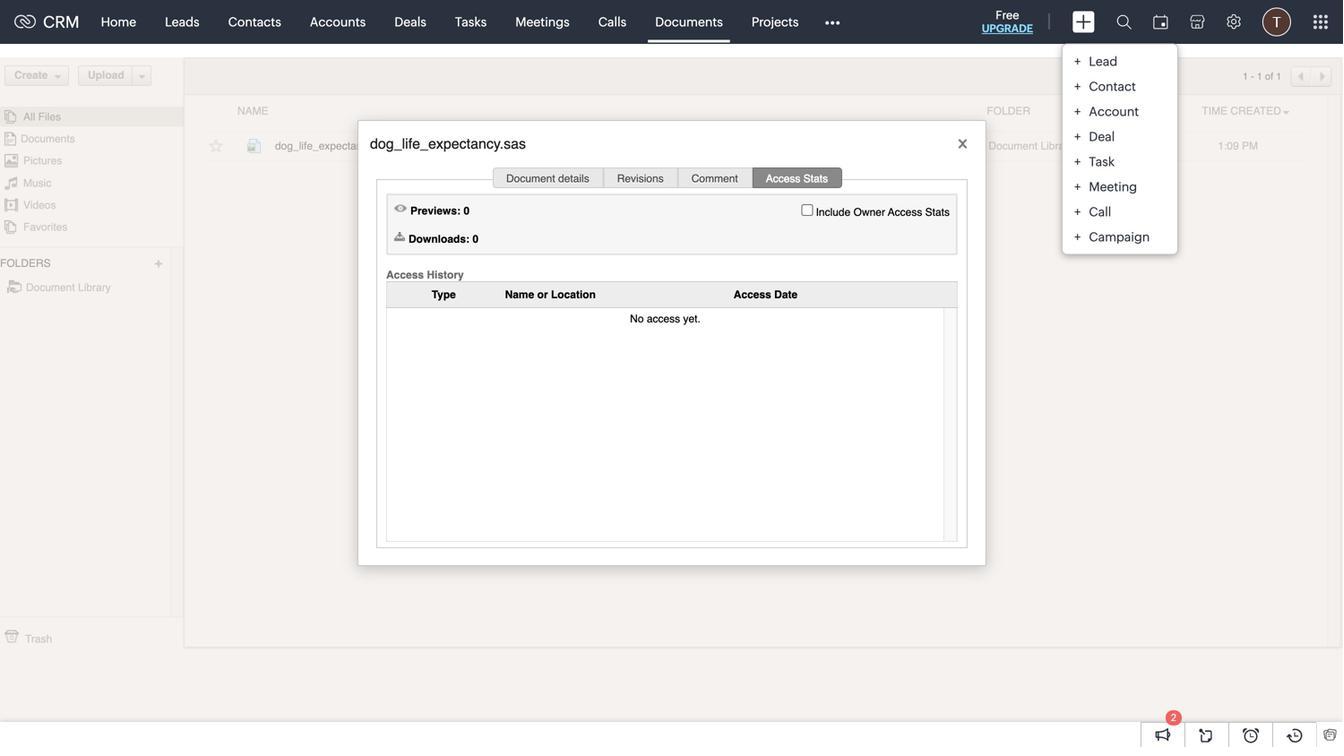 Task type: locate. For each thing, give the bounding box(es) containing it.
+ left task
[[1075, 155, 1081, 169]]

+ left deal in the top of the page
[[1075, 130, 1081, 144]]

contacts
[[228, 15, 281, 29]]

projects
[[752, 15, 799, 29]]

2 + from the top
[[1075, 79, 1081, 94]]

+ lead
[[1075, 54, 1118, 69]]

+ left "call"
[[1075, 205, 1081, 219]]

+ for + campaign
[[1075, 230, 1081, 244]]

+ campaign
[[1075, 230, 1150, 244]]

menu item down account
[[1063, 124, 1178, 149]]

contact
[[1090, 79, 1137, 94]]

tasks
[[455, 15, 487, 29]]

menu item down "call"
[[1063, 225, 1178, 250]]

create menu image
[[1073, 11, 1095, 33]]

menu item up meeting
[[1063, 149, 1178, 174]]

7 menu item from the top
[[1063, 199, 1178, 225]]

calls
[[599, 15, 627, 29]]

+ account
[[1075, 104, 1140, 119]]

home
[[101, 15, 136, 29]]

7 + from the top
[[1075, 205, 1081, 219]]

calls link
[[584, 0, 641, 43]]

8 + from the top
[[1075, 230, 1081, 244]]

3 + from the top
[[1075, 104, 1081, 119]]

+ task
[[1075, 155, 1115, 169]]

menu item up "campaign"
[[1063, 199, 1178, 225]]

+ for + account
[[1075, 104, 1081, 119]]

upgrade
[[982, 22, 1034, 35]]

+ for + contact
[[1075, 79, 1081, 94]]

+ call
[[1075, 205, 1112, 219]]

+ up + deal
[[1075, 104, 1081, 119]]

projects link
[[738, 0, 813, 43]]

free upgrade
[[982, 9, 1034, 35]]

+ down the + lead
[[1075, 79, 1081, 94]]

crm link
[[14, 13, 79, 31]]

profile element
[[1252, 0, 1303, 43]]

free
[[996, 9, 1020, 22]]

+
[[1075, 54, 1081, 69], [1075, 79, 1081, 94], [1075, 104, 1081, 119], [1075, 130, 1081, 144], [1075, 155, 1081, 169], [1075, 180, 1081, 194], [1075, 205, 1081, 219], [1075, 230, 1081, 244]]

+ meeting
[[1075, 180, 1138, 194]]

5 + from the top
[[1075, 155, 1081, 169]]

menu item up account
[[1063, 74, 1178, 99]]

4 menu item from the top
[[1063, 124, 1178, 149]]

menu item up contact
[[1063, 49, 1178, 74]]

campaign
[[1090, 230, 1150, 244]]

menu item
[[1063, 49, 1178, 74], [1063, 74, 1178, 99], [1063, 99, 1178, 124], [1063, 124, 1178, 149], [1063, 149, 1178, 174], [1063, 174, 1178, 199], [1063, 199, 1178, 225], [1063, 225, 1178, 250]]

+ left lead
[[1075, 54, 1081, 69]]

create menu element
[[1062, 0, 1106, 43]]

4 + from the top
[[1075, 130, 1081, 144]]

menu item down task
[[1063, 174, 1178, 199]]

leads
[[165, 15, 200, 29]]

6 + from the top
[[1075, 180, 1081, 194]]

1 + from the top
[[1075, 54, 1081, 69]]

crm
[[43, 13, 79, 31]]

+ up "+ call"
[[1075, 180, 1081, 194]]

home link
[[87, 0, 151, 43]]

deals link
[[380, 0, 441, 43]]

menu item down contact
[[1063, 99, 1178, 124]]

deal
[[1090, 130, 1115, 144]]

documents link
[[641, 0, 738, 43]]

+ down "+ call"
[[1075, 230, 1081, 244]]



Task type: vqa. For each thing, say whether or not it's contained in the screenshot.
accounts
yes



Task type: describe. For each thing, give the bounding box(es) containing it.
account
[[1090, 104, 1140, 119]]

+ for + deal
[[1075, 130, 1081, 144]]

search image
[[1117, 14, 1132, 30]]

documents
[[656, 15, 723, 29]]

search element
[[1106, 0, 1143, 44]]

+ for + lead
[[1075, 54, 1081, 69]]

task
[[1090, 155, 1115, 169]]

+ contact
[[1075, 79, 1137, 94]]

+ for + meeting
[[1075, 180, 1081, 194]]

3 menu item from the top
[[1063, 99, 1178, 124]]

meetings
[[516, 15, 570, 29]]

profile image
[[1263, 8, 1292, 36]]

meeting
[[1090, 180, 1138, 194]]

tasks link
[[441, 0, 501, 43]]

Other Modules field
[[813, 8, 852, 36]]

+ for + task
[[1075, 155, 1081, 169]]

2 menu item from the top
[[1063, 74, 1178, 99]]

1 menu item from the top
[[1063, 49, 1178, 74]]

leads link
[[151, 0, 214, 43]]

5 menu item from the top
[[1063, 149, 1178, 174]]

+ for + call
[[1075, 205, 1081, 219]]

contacts link
[[214, 0, 296, 43]]

accounts
[[310, 15, 366, 29]]

calendar image
[[1154, 15, 1169, 29]]

2
[[1172, 713, 1177, 724]]

meetings link
[[501, 0, 584, 43]]

+ deal
[[1075, 130, 1115, 144]]

8 menu item from the top
[[1063, 225, 1178, 250]]

lead
[[1090, 54, 1118, 69]]

deals
[[395, 15, 427, 29]]

call
[[1090, 205, 1112, 219]]

6 menu item from the top
[[1063, 174, 1178, 199]]

accounts link
[[296, 0, 380, 43]]



